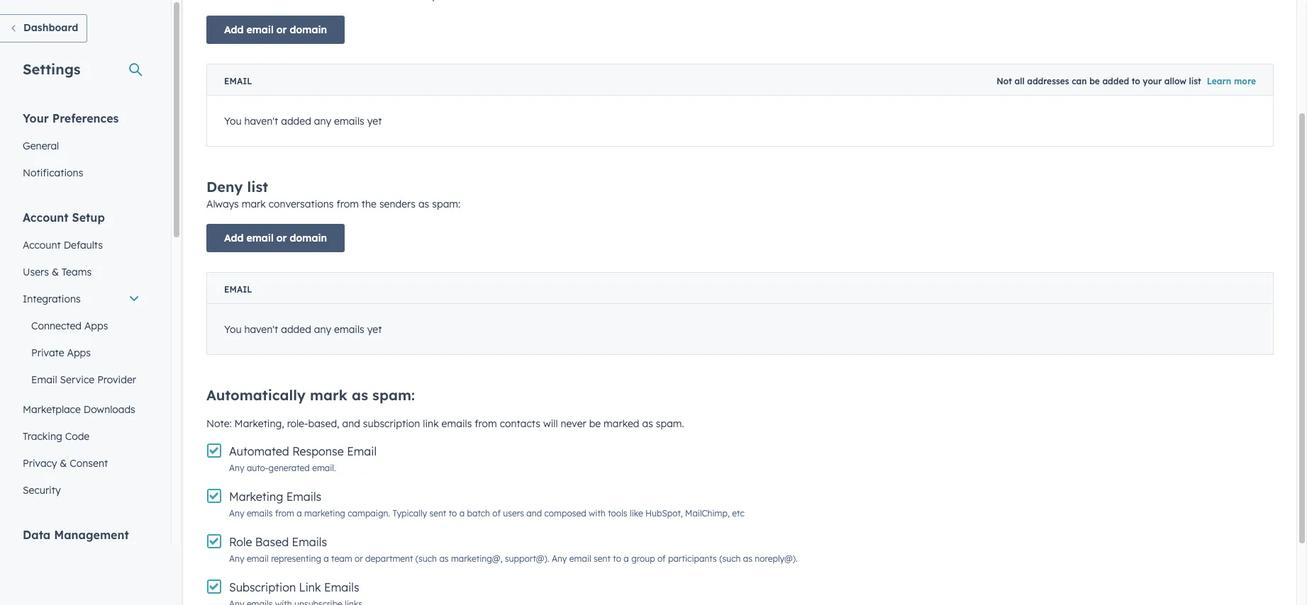 Task type: describe. For each thing, give the bounding box(es) containing it.
downloads
[[84, 404, 135, 416]]

integrations
[[23, 293, 81, 306]]

account setup
[[23, 211, 105, 225]]

support@).
[[505, 554, 550, 565]]

allow
[[1165, 76, 1187, 87]]

code
[[65, 431, 90, 443]]

provider
[[97, 374, 136, 387]]

0 vertical spatial added
[[1103, 76, 1130, 87]]

management
[[54, 529, 129, 543]]

1 you haven't added any emails yet from the top
[[224, 115, 382, 127]]

spam.
[[656, 418, 685, 431]]

conversations
[[269, 198, 334, 211]]

will
[[543, 418, 558, 431]]

role
[[229, 536, 252, 550]]

email service provider
[[31, 374, 136, 387]]

the
[[362, 198, 377, 211]]

2 vertical spatial or
[[355, 554, 363, 565]]

privacy & consent link
[[14, 451, 148, 477]]

marketplace downloads link
[[14, 397, 148, 424]]

marketing@,
[[451, 554, 503, 565]]

team
[[331, 554, 352, 565]]

2 any from the top
[[314, 323, 331, 336]]

learn
[[1207, 76, 1232, 87]]

your
[[23, 111, 49, 126]]

privacy & consent
[[23, 458, 108, 470]]

as up subscription
[[352, 387, 368, 404]]

users & teams link
[[14, 259, 148, 286]]

general link
[[14, 133, 148, 160]]

department
[[365, 554, 413, 565]]

generated
[[269, 463, 310, 474]]

1 horizontal spatial mark
[[310, 387, 348, 404]]

2 vertical spatial from
[[275, 509, 294, 519]]

1 you from the top
[[224, 115, 242, 127]]

setup
[[72, 211, 105, 225]]

0 horizontal spatial be
[[589, 418, 601, 431]]

1 vertical spatial to
[[449, 509, 457, 519]]

marketing
[[304, 509, 345, 519]]

consent
[[70, 458, 108, 470]]

any for role based emails
[[229, 554, 244, 565]]

account setup element
[[14, 210, 148, 504]]

not all addresses can be added to your allow list learn more
[[997, 76, 1256, 87]]

notifications link
[[14, 160, 148, 187]]

emails for link
[[324, 581, 359, 595]]

automatically
[[206, 387, 306, 404]]

data
[[23, 529, 51, 543]]

like
[[630, 509, 643, 519]]

mailchimp,
[[685, 509, 730, 519]]

settings
[[23, 60, 81, 78]]

users
[[23, 266, 49, 279]]

deny list always mark conversations from the senders as spam:
[[206, 178, 461, 211]]

apps for connected apps
[[84, 320, 108, 333]]

apps for private apps
[[67, 347, 91, 360]]

list inside deny list always mark conversations from the senders as spam:
[[247, 178, 268, 196]]

1 add email or domain button from the top
[[206, 16, 345, 44]]

marketing
[[229, 490, 283, 504]]

never
[[561, 418, 587, 431]]

as left noreply@). on the right
[[743, 554, 753, 565]]

0 vertical spatial sent
[[430, 509, 446, 519]]

1 yet from the top
[[367, 115, 382, 127]]

& for privacy
[[60, 458, 67, 470]]

typically
[[393, 509, 427, 519]]

with
[[589, 509, 606, 519]]

& for users
[[52, 266, 59, 279]]

senders
[[379, 198, 416, 211]]

a left group
[[624, 554, 629, 565]]

users
[[503, 509, 524, 519]]

email.
[[312, 463, 336, 474]]

link
[[423, 418, 439, 431]]

as inside deny list always mark conversations from the senders as spam:
[[419, 198, 429, 211]]

based
[[255, 536, 289, 550]]

participants
[[668, 554, 717, 565]]

security link
[[14, 477, 148, 504]]

domain for first add email or domain "button" from the top of the page
[[290, 23, 327, 36]]

any auto-generated email.
[[229, 463, 336, 474]]

1 (such from the left
[[416, 554, 437, 565]]

any email representing a team or department (such as marketing@, support@). any email sent to a group of participants (such as noreply@).
[[229, 554, 798, 565]]

data management
[[23, 529, 129, 543]]

hubspot,
[[646, 509, 683, 519]]

connected
[[31, 320, 82, 333]]

integrations button
[[14, 286, 148, 313]]

1 vertical spatial of
[[658, 554, 666, 565]]

add for 1st add email or domain "button" from the bottom of the page
[[224, 232, 244, 245]]

subscription link emails
[[229, 581, 359, 595]]

not
[[997, 76, 1012, 87]]

privacy
[[23, 458, 57, 470]]

or for first add email or domain "button" from the top of the page
[[277, 23, 287, 36]]

any emails from a marketing campaign. typically sent to a batch of users and composed with tools like hubspot, mailchimp, etc
[[229, 509, 745, 519]]

1 any from the top
[[314, 115, 331, 127]]

subscription
[[229, 581, 296, 595]]

addresses
[[1027, 76, 1070, 87]]

role based emails
[[229, 536, 327, 550]]

2 (such from the left
[[719, 554, 741, 565]]

a left batch
[[460, 509, 465, 519]]

0 vertical spatial be
[[1090, 76, 1100, 87]]

add for first add email or domain "button" from the top of the page
[[224, 23, 244, 36]]

representing
[[271, 554, 321, 565]]

private apps link
[[14, 340, 148, 367]]

marketing,
[[235, 418, 284, 431]]

2 horizontal spatial to
[[1132, 76, 1141, 87]]

always
[[206, 198, 239, 211]]

users & teams
[[23, 266, 92, 279]]

0 horizontal spatial of
[[493, 509, 501, 519]]

subscription
[[363, 418, 420, 431]]

marketplace downloads
[[23, 404, 135, 416]]

note:
[[206, 418, 232, 431]]

deny
[[206, 178, 243, 196]]

contacts
[[500, 418, 541, 431]]

any right the support@).
[[552, 554, 567, 565]]

note: marketing, role-based, and subscription link emails from contacts will never be marked as spam.
[[206, 418, 685, 431]]

can
[[1072, 76, 1087, 87]]

learn more button
[[1207, 76, 1256, 87]]

marked
[[604, 418, 640, 431]]



Task type: vqa. For each thing, say whether or not it's contained in the screenshot.
the topmost default
no



Task type: locate. For each thing, give the bounding box(es) containing it.
add email or domain button
[[206, 16, 345, 44], [206, 224, 345, 253]]

tools
[[608, 509, 628, 519]]

0 vertical spatial yet
[[367, 115, 382, 127]]

1 vertical spatial account
[[23, 239, 61, 252]]

marketing emails
[[229, 490, 322, 504]]

0 horizontal spatial and
[[342, 418, 360, 431]]

and right the users
[[527, 509, 542, 519]]

emails for based
[[292, 536, 327, 550]]

1 vertical spatial and
[[527, 509, 542, 519]]

defaults
[[64, 239, 103, 252]]

emails down team
[[324, 581, 359, 595]]

2 you from the top
[[224, 323, 242, 336]]

0 vertical spatial apps
[[84, 320, 108, 333]]

2 vertical spatial added
[[281, 323, 311, 336]]

account for account setup
[[23, 211, 69, 225]]

1 vertical spatial yet
[[367, 323, 382, 336]]

of right group
[[658, 554, 666, 565]]

0 horizontal spatial (such
[[416, 554, 437, 565]]

1 horizontal spatial to
[[613, 554, 621, 565]]

(such right department
[[416, 554, 437, 565]]

teams
[[62, 266, 92, 279]]

or for 1st add email or domain "button" from the bottom of the page
[[277, 232, 287, 245]]

add email or domain for 1st add email or domain "button" from the bottom of the page
[[224, 232, 327, 245]]

1 account from the top
[[23, 211, 69, 225]]

1 vertical spatial haven't
[[244, 323, 278, 336]]

(such right participants on the right of the page
[[719, 554, 741, 565]]

as left marketing@,
[[439, 554, 449, 565]]

1 vertical spatial any
[[314, 323, 331, 336]]

2 haven't from the top
[[244, 323, 278, 336]]

connected apps
[[31, 320, 108, 333]]

2 account from the top
[[23, 239, 61, 252]]

mark inside deny list always mark conversations from the senders as spam:
[[242, 198, 266, 211]]

2 domain from the top
[[290, 232, 327, 245]]

1 vertical spatial add email or domain button
[[206, 224, 345, 253]]

1 haven't from the top
[[244, 115, 278, 127]]

a
[[297, 509, 302, 519], [460, 509, 465, 519], [324, 554, 329, 565], [624, 554, 629, 565]]

0 horizontal spatial &
[[52, 266, 59, 279]]

mark
[[242, 198, 266, 211], [310, 387, 348, 404]]

sent
[[430, 509, 446, 519], [594, 554, 611, 565]]

1 horizontal spatial &
[[60, 458, 67, 470]]

1 vertical spatial or
[[277, 232, 287, 245]]

sent right typically
[[430, 509, 446, 519]]

any for marketing emails
[[229, 509, 244, 519]]

1 horizontal spatial of
[[658, 554, 666, 565]]

composed
[[545, 509, 587, 519]]

response
[[292, 445, 344, 459]]

dashboard link
[[0, 14, 88, 43]]

notifications
[[23, 167, 83, 179]]

1 horizontal spatial spam:
[[432, 198, 461, 211]]

list right deny
[[247, 178, 268, 196]]

& right users
[[52, 266, 59, 279]]

you
[[224, 115, 242, 127], [224, 323, 242, 336]]

2 add from the top
[[224, 232, 244, 245]]

to left batch
[[449, 509, 457, 519]]

email
[[224, 76, 252, 87], [224, 284, 252, 295], [31, 374, 57, 387], [347, 445, 377, 459]]

account up account defaults
[[23, 211, 69, 225]]

0 vertical spatial of
[[493, 509, 501, 519]]

1 horizontal spatial (such
[[719, 554, 741, 565]]

1 vertical spatial domain
[[290, 232, 327, 245]]

of left the users
[[493, 509, 501, 519]]

1 vertical spatial add
[[224, 232, 244, 245]]

and right "based,"
[[342, 418, 360, 431]]

1 add from the top
[[224, 23, 244, 36]]

you up deny
[[224, 115, 242, 127]]

emails up marketing
[[286, 490, 322, 504]]

etc
[[732, 509, 745, 519]]

0 vertical spatial any
[[314, 115, 331, 127]]

your preferences element
[[14, 111, 148, 187]]

2 horizontal spatial from
[[475, 418, 497, 431]]

all
[[1015, 76, 1025, 87]]

2 add email or domain button from the top
[[206, 224, 345, 253]]

1 vertical spatial you
[[224, 323, 242, 336]]

0 vertical spatial mark
[[242, 198, 266, 211]]

a left team
[[324, 554, 329, 565]]

list right allow on the top right of the page
[[1189, 76, 1202, 87]]

0 horizontal spatial list
[[247, 178, 268, 196]]

any
[[229, 463, 244, 474], [229, 509, 244, 519], [229, 554, 244, 565], [552, 554, 567, 565]]

0 vertical spatial add email or domain button
[[206, 16, 345, 44]]

batch
[[467, 509, 490, 519]]

marketplace
[[23, 404, 81, 416]]

1 vertical spatial emails
[[292, 536, 327, 550]]

and
[[342, 418, 360, 431], [527, 509, 542, 519]]

any
[[314, 115, 331, 127], [314, 323, 331, 336]]

0 vertical spatial add
[[224, 23, 244, 36]]

&
[[52, 266, 59, 279], [60, 458, 67, 470]]

from left "contacts"
[[475, 418, 497, 431]]

sent left group
[[594, 554, 611, 565]]

add email or domain for first add email or domain "button" from the top of the page
[[224, 23, 327, 36]]

your preferences
[[23, 111, 119, 126]]

account
[[23, 211, 69, 225], [23, 239, 61, 252]]

haven't
[[244, 115, 278, 127], [244, 323, 278, 336]]

0 vertical spatial emails
[[286, 490, 322, 504]]

apps up service
[[67, 347, 91, 360]]

2 add email or domain from the top
[[224, 232, 327, 245]]

1 vertical spatial be
[[589, 418, 601, 431]]

0 vertical spatial haven't
[[244, 115, 278, 127]]

0 horizontal spatial mark
[[242, 198, 266, 211]]

more
[[1234, 76, 1256, 87]]

be right can
[[1090, 76, 1100, 87]]

any down "role"
[[229, 554, 244, 565]]

spam: right senders
[[432, 198, 461, 211]]

spam: up subscription
[[373, 387, 415, 404]]

1 vertical spatial you haven't added any emails yet
[[224, 323, 382, 336]]

emails
[[286, 490, 322, 504], [292, 536, 327, 550], [324, 581, 359, 595]]

0 vertical spatial spam:
[[432, 198, 461, 211]]

be right never
[[589, 418, 601, 431]]

private apps
[[31, 347, 91, 360]]

0 vertical spatial list
[[1189, 76, 1202, 87]]

a left marketing
[[297, 509, 302, 519]]

1 vertical spatial from
[[475, 418, 497, 431]]

1 vertical spatial apps
[[67, 347, 91, 360]]

apps up private apps link
[[84, 320, 108, 333]]

& right privacy
[[60, 458, 67, 470]]

campaign.
[[348, 509, 390, 519]]

mark right always
[[242, 198, 266, 211]]

0 vertical spatial and
[[342, 418, 360, 431]]

from inside deny list always mark conversations from the senders as spam:
[[337, 198, 359, 211]]

role-
[[287, 418, 308, 431]]

link
[[299, 581, 321, 595]]

as right senders
[[419, 198, 429, 211]]

1 vertical spatial add email or domain
[[224, 232, 327, 245]]

general
[[23, 140, 59, 153]]

account defaults
[[23, 239, 103, 252]]

any for automated response email
[[229, 463, 244, 474]]

0 vertical spatial &
[[52, 266, 59, 279]]

1 vertical spatial list
[[247, 178, 268, 196]]

tracking code link
[[14, 424, 148, 451]]

based,
[[308, 418, 340, 431]]

2 vertical spatial to
[[613, 554, 621, 565]]

0 horizontal spatial sent
[[430, 509, 446, 519]]

1 vertical spatial mark
[[310, 387, 348, 404]]

emails up representing
[[292, 536, 327, 550]]

domain for 1st add email or domain "button" from the bottom of the page
[[290, 232, 327, 245]]

1 horizontal spatial be
[[1090, 76, 1100, 87]]

service
[[60, 374, 95, 387]]

emails
[[334, 115, 365, 127], [334, 323, 365, 336], [442, 418, 472, 431], [247, 509, 273, 519]]

spam:
[[432, 198, 461, 211], [373, 387, 415, 404]]

as left spam.
[[642, 418, 653, 431]]

from
[[337, 198, 359, 211], [475, 418, 497, 431], [275, 509, 294, 519]]

0 vertical spatial or
[[277, 23, 287, 36]]

added
[[1103, 76, 1130, 87], [281, 115, 311, 127], [281, 323, 311, 336]]

0 horizontal spatial from
[[275, 509, 294, 519]]

private
[[31, 347, 64, 360]]

email inside the account setup element
[[31, 374, 57, 387]]

any left auto-
[[229, 463, 244, 474]]

0 vertical spatial you
[[224, 115, 242, 127]]

0 vertical spatial domain
[[290, 23, 327, 36]]

account defaults link
[[14, 232, 148, 259]]

1 vertical spatial &
[[60, 458, 67, 470]]

1 horizontal spatial from
[[337, 198, 359, 211]]

add email or domain
[[224, 23, 327, 36], [224, 232, 327, 245]]

2 you haven't added any emails yet from the top
[[224, 323, 382, 336]]

1 add email or domain from the top
[[224, 23, 327, 36]]

1 vertical spatial added
[[281, 115, 311, 127]]

1 domain from the top
[[290, 23, 327, 36]]

email service provider link
[[14, 367, 148, 394]]

you up the automatically on the bottom left
[[224, 323, 242, 336]]

0 vertical spatial add email or domain
[[224, 23, 327, 36]]

any down marketing in the bottom left of the page
[[229, 509, 244, 519]]

mark up "based,"
[[310, 387, 348, 404]]

tracking
[[23, 431, 62, 443]]

or
[[277, 23, 287, 36], [277, 232, 287, 245], [355, 554, 363, 565]]

as
[[419, 198, 429, 211], [352, 387, 368, 404], [642, 418, 653, 431], [439, 554, 449, 565], [743, 554, 753, 565]]

0 horizontal spatial spam:
[[373, 387, 415, 404]]

add
[[224, 23, 244, 36], [224, 232, 244, 245]]

be
[[1090, 76, 1100, 87], [589, 418, 601, 431]]

from down marketing emails
[[275, 509, 294, 519]]

to left group
[[613, 554, 621, 565]]

0 horizontal spatial to
[[449, 509, 457, 519]]

1 horizontal spatial list
[[1189, 76, 1202, 87]]

auto-
[[247, 463, 269, 474]]

of
[[493, 509, 501, 519], [658, 554, 666, 565]]

to left your at the right top of the page
[[1132, 76, 1141, 87]]

0 vertical spatial account
[[23, 211, 69, 225]]

1 vertical spatial spam:
[[373, 387, 415, 404]]

1 horizontal spatial and
[[527, 509, 542, 519]]

noreply@).
[[755, 554, 798, 565]]

connected apps link
[[14, 313, 148, 340]]

0 vertical spatial from
[[337, 198, 359, 211]]

2 yet from the top
[[367, 323, 382, 336]]

0 vertical spatial you haven't added any emails yet
[[224, 115, 382, 127]]

dashboard
[[23, 21, 78, 34]]

automated
[[229, 445, 289, 459]]

1 vertical spatial sent
[[594, 554, 611, 565]]

account up users
[[23, 239, 61, 252]]

automated response email
[[229, 445, 377, 459]]

0 vertical spatial to
[[1132, 76, 1141, 87]]

from left the
[[337, 198, 359, 211]]

account for account defaults
[[23, 239, 61, 252]]

group
[[632, 554, 655, 565]]

2 vertical spatial emails
[[324, 581, 359, 595]]

preferences
[[52, 111, 119, 126]]

tracking code
[[23, 431, 90, 443]]

spam: inside deny list always mark conversations from the senders as spam:
[[432, 198, 461, 211]]

list
[[1189, 76, 1202, 87], [247, 178, 268, 196]]

automatically mark as spam:
[[206, 387, 415, 404]]

1 horizontal spatial sent
[[594, 554, 611, 565]]



